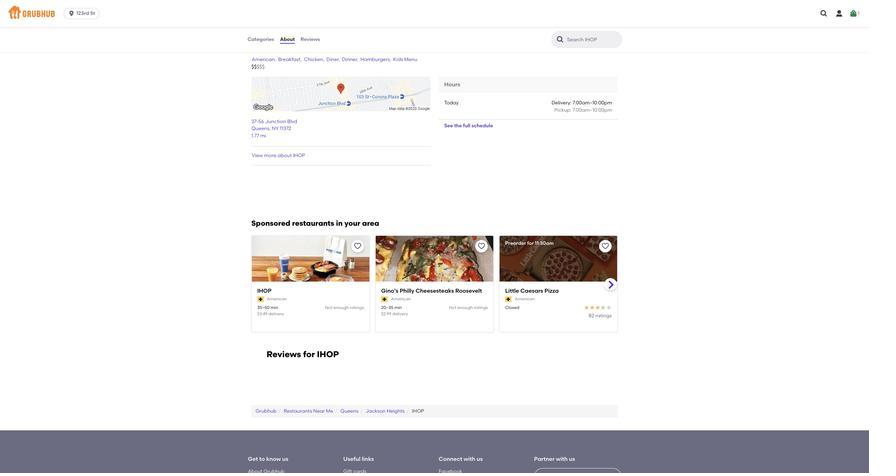 Task type: locate. For each thing, give the bounding box(es) containing it.
2 horizontal spatial ratings
[[595, 313, 612, 319]]

save this restaurant button
[[351, 240, 364, 252], [475, 240, 488, 252], [599, 240, 612, 252]]

2 with from the left
[[556, 456, 568, 462]]

1 vertical spatial reviews
[[267, 349, 301, 359]]

ratings left 20–35
[[350, 305, 364, 310]]

subscription pass image for gino's philly cheesesteaks roosevelt
[[381, 297, 388, 302]]

delivery for ihop
[[268, 312, 284, 316]]

2 save this restaurant image from the left
[[601, 242, 610, 250]]

save this restaurant button for gino's
[[475, 240, 488, 252]]

2 delivery from the left
[[392, 312, 408, 316]]

1 horizontal spatial min
[[394, 305, 402, 310]]

1 horizontal spatial svg image
[[849, 9, 858, 18]]

7:00am–10:00pm
[[573, 100, 612, 106], [573, 107, 612, 113]]

ny
[[272, 126, 279, 132]]

1 enough from the left
[[333, 305, 349, 310]]

1 american from the left
[[267, 297, 287, 302]]

0 horizontal spatial for
[[303, 349, 315, 359]]

0 vertical spatial 7:00am–10:00pm
[[573, 100, 612, 106]]

ratings down roosevelt
[[474, 305, 488, 310]]

svg image
[[820, 9, 828, 18], [835, 9, 843, 18]]

1 save this restaurant image from the left
[[353, 242, 362, 250]]

american, button
[[251, 56, 276, 64]]

delivery right $2.99
[[392, 312, 408, 316]]

to
[[259, 456, 265, 462]]

2 enough from the left
[[457, 305, 473, 310]]

gino's
[[381, 287, 398, 294]]

american for little caesars pizza
[[515, 297, 535, 302]]

1 horizontal spatial menu
[[404, 56, 417, 62]]

1 subscription pass image from the left
[[257, 297, 264, 302]]

min inside "35–50 min $3.49 delivery"
[[271, 305, 278, 310]]

see the full schedule
[[444, 123, 493, 129]]

1 horizontal spatial with
[[556, 456, 568, 462]]

0 vertical spatial for
[[527, 240, 534, 246]]

svg image inside 123rd st button
[[68, 10, 75, 17]]

menu down about
[[275, 44, 298, 54]]

menu
[[275, 44, 298, 54], [404, 56, 417, 62]]

svg image
[[849, 9, 858, 18], [68, 10, 75, 17]]

ratings for gino's philly cheesesteaks roosevelt
[[474, 305, 488, 310]]

1 horizontal spatial for
[[527, 240, 534, 246]]

jackson heights link
[[366, 408, 405, 414]]

ihop menu info
[[251, 44, 317, 54]]

0 vertical spatial queens
[[251, 126, 269, 132]]

1
[[858, 10, 860, 16]]

near
[[313, 408, 325, 414]]

us right connect
[[477, 456, 483, 462]]

min for gino's philly cheesesteaks roosevelt
[[394, 305, 402, 310]]

ratings right "82"
[[595, 313, 612, 319]]

1 horizontal spatial save this restaurant button
[[475, 240, 488, 252]]

not enough ratings
[[325, 305, 364, 310], [449, 305, 488, 310]]

7:00am–10:00pm up the pickup: 7:00am–10:00pm at top right
[[573, 100, 612, 106]]

enough
[[333, 305, 349, 310], [457, 305, 473, 310]]

7:00am–10:00pm down delivery: 7:00am–10:00pm
[[573, 107, 612, 113]]

0 horizontal spatial us
[[282, 456, 288, 462]]

1 min from the left
[[271, 305, 278, 310]]

caesars
[[520, 287, 543, 294]]

connect
[[439, 456, 462, 462]]

2 horizontal spatial save this restaurant button
[[599, 240, 612, 252]]

svg image inside 1 button
[[849, 9, 858, 18]]

2 not enough ratings from the left
[[449, 305, 488, 310]]

little
[[505, 287, 519, 294]]

2 american from the left
[[391, 297, 411, 302]]

star icon image
[[584, 305, 590, 311], [590, 305, 595, 311], [595, 305, 601, 311], [601, 305, 606, 311], [601, 305, 606, 311], [606, 305, 612, 311]]

2 us from the left
[[477, 456, 483, 462]]

0 vertical spatial reviews
[[301, 36, 320, 42]]

min right 35–50
[[271, 305, 278, 310]]

american down caesars
[[515, 297, 535, 302]]

2 not from the left
[[449, 305, 456, 310]]

1 button
[[849, 7, 860, 20]]

roosevelt
[[455, 287, 482, 294]]

connect with us
[[439, 456, 483, 462]]

info
[[300, 44, 317, 54]]

subscription pass image up 35–50
[[257, 297, 264, 302]]

queens link
[[340, 408, 359, 414]]

2 7:00am–10:00pm from the top
[[573, 107, 612, 113]]

partner
[[534, 456, 555, 462]]

categories
[[248, 36, 274, 42]]

delivery right $3.49
[[268, 312, 284, 316]]

partner with us
[[534, 456, 575, 462]]

0 horizontal spatial queens
[[251, 126, 269, 132]]

7:00am–10:00pm for pickup: 7:00am–10:00pm
[[573, 107, 612, 113]]

1 horizontal spatial ratings
[[474, 305, 488, 310]]

gino's philly cheesesteaks roosevelt
[[381, 287, 482, 294]]

reviews inside button
[[301, 36, 320, 42]]

1 horizontal spatial ihop link
[[412, 408, 424, 414]]

2 horizontal spatial us
[[569, 456, 575, 462]]

35–50 min $3.49 delivery
[[257, 305, 284, 316]]

35–50
[[257, 305, 270, 310]]

0 horizontal spatial menu
[[275, 44, 298, 54]]

1 horizontal spatial not
[[449, 305, 456, 310]]

for
[[527, 240, 534, 246], [303, 349, 315, 359]]

not
[[325, 305, 332, 310], [449, 305, 456, 310]]

1 horizontal spatial subscription pass image
[[381, 297, 388, 302]]

0 horizontal spatial save this restaurant button
[[351, 240, 364, 252]]

save this restaurant image
[[353, 242, 362, 250], [601, 242, 610, 250]]

min inside 20–35 min $2.99 delivery
[[394, 305, 402, 310]]

$2.99
[[381, 312, 391, 316]]

3 save this restaurant button from the left
[[599, 240, 612, 252]]

1 us from the left
[[282, 456, 288, 462]]

2 subscription pass image from the left
[[381, 297, 388, 302]]

1 horizontal spatial enough
[[457, 305, 473, 310]]

0 horizontal spatial subscription pass image
[[257, 297, 264, 302]]

1 horizontal spatial save this restaurant image
[[601, 242, 610, 250]]

1 save this restaurant button from the left
[[351, 240, 364, 252]]

2 min from the left
[[394, 305, 402, 310]]

american down "philly"
[[391, 297, 411, 302]]

56
[[258, 119, 264, 125]]

today
[[444, 100, 459, 106]]

subscription pass image
[[257, 297, 264, 302], [381, 297, 388, 302], [505, 297, 512, 302]]

$$$$$
[[251, 64, 265, 70]]

for for preorder
[[527, 240, 534, 246]]

ratings
[[350, 305, 364, 310], [474, 305, 488, 310], [595, 313, 612, 319]]

subscription pass image down little
[[505, 297, 512, 302]]

37-56 junction blvd queens , ny 11372 1.77 mi
[[251, 119, 297, 139]]

queens down 56 on the top of page
[[251, 126, 269, 132]]

min right 20–35
[[394, 305, 402, 310]]

delivery
[[268, 312, 284, 316], [392, 312, 408, 316]]

blvd
[[287, 119, 297, 125]]

1 delivery from the left
[[268, 312, 284, 316]]

1 with from the left
[[464, 456, 475, 462]]

see the full schedule button
[[439, 120, 499, 132]]

little caesars pizza logo image
[[500, 236, 617, 294]]

2 horizontal spatial subscription pass image
[[505, 297, 512, 302]]

area
[[362, 219, 379, 227]]

0 horizontal spatial save this restaurant image
[[353, 242, 362, 250]]

0 horizontal spatial not enough ratings
[[325, 305, 364, 310]]

0 horizontal spatial svg image
[[68, 10, 75, 17]]

with right partner
[[556, 456, 568, 462]]

subscription pass image up 20–35
[[381, 297, 388, 302]]

0 horizontal spatial min
[[271, 305, 278, 310]]

2 save this restaurant button from the left
[[475, 240, 488, 252]]

get
[[248, 456, 258, 462]]

0 horizontal spatial ratings
[[350, 305, 364, 310]]

american up "35–50 min $3.49 delivery"
[[267, 297, 287, 302]]

delivery inside 20–35 min $2.99 delivery
[[392, 312, 408, 316]]

1 horizontal spatial not enough ratings
[[449, 305, 488, 310]]

american
[[267, 297, 287, 302], [391, 297, 411, 302], [515, 297, 535, 302]]

jackson heights
[[366, 408, 405, 414]]

us right partner
[[569, 456, 575, 462]]

kids
[[393, 56, 403, 62]]

1 not from the left
[[325, 305, 332, 310]]

delivery for gino's philly cheesesteaks roosevelt
[[392, 312, 408, 316]]

with for connect
[[464, 456, 475, 462]]

1 not enough ratings from the left
[[325, 305, 364, 310]]

subscription pass image for ihop
[[257, 297, 264, 302]]

0 horizontal spatial ihop link
[[257, 287, 364, 295]]

pizza
[[545, 287, 559, 294]]

0 vertical spatial menu
[[275, 44, 298, 54]]

3 american from the left
[[515, 297, 535, 302]]

1 7:00am–10:00pm from the top
[[573, 100, 612, 106]]

1 horizontal spatial american
[[391, 297, 411, 302]]

schedule
[[472, 123, 493, 129]]

1 horizontal spatial delivery
[[392, 312, 408, 316]]

gino's philly cheesesteaks roosevelt logo image
[[376, 236, 493, 294]]

us right know
[[282, 456, 288, 462]]

0 horizontal spatial svg image
[[820, 9, 828, 18]]

1 horizontal spatial us
[[477, 456, 483, 462]]

3 us from the left
[[569, 456, 575, 462]]

menu right kids
[[404, 56, 417, 62]]

queens
[[251, 126, 269, 132], [340, 408, 359, 414]]

2 horizontal spatial american
[[515, 297, 535, 302]]

0 horizontal spatial american
[[267, 297, 287, 302]]

0 vertical spatial ihop link
[[257, 287, 364, 295]]

20–35 min $2.99 delivery
[[381, 305, 408, 316]]

min
[[271, 305, 278, 310], [394, 305, 402, 310]]

diner,
[[327, 56, 340, 62]]

diner, button
[[326, 56, 340, 64]]

1 vertical spatial 7:00am–10:00pm
[[573, 107, 612, 113]]

american, breakfast, chicken, diner, dinner, hamburgers, kids menu
[[252, 56, 417, 62]]

1 vertical spatial queens
[[340, 408, 359, 414]]

0 horizontal spatial not
[[325, 305, 332, 310]]

queens right "me"
[[340, 408, 359, 414]]

delivery inside "35–50 min $3.49 delivery"
[[268, 312, 284, 316]]

0 horizontal spatial enough
[[333, 305, 349, 310]]

ihop
[[251, 44, 273, 54], [293, 153, 305, 159], [257, 287, 272, 294], [317, 349, 339, 359], [412, 408, 424, 414]]

1 vertical spatial for
[[303, 349, 315, 359]]

3 subscription pass image from the left
[[505, 297, 512, 302]]

us
[[282, 456, 288, 462], [477, 456, 483, 462], [569, 456, 575, 462]]

123rd st button
[[64, 8, 102, 19]]

with right connect
[[464, 456, 475, 462]]

save this restaurant image for little caesars pizza
[[601, 242, 610, 250]]

with
[[464, 456, 475, 462], [556, 456, 568, 462]]

little caesars pizza
[[505, 287, 559, 294]]

1 horizontal spatial svg image
[[835, 9, 843, 18]]

jackson
[[366, 408, 386, 414]]

123rd
[[76, 10, 89, 16]]

queens inside 37-56 junction blvd queens , ny 11372 1.77 mi
[[251, 126, 269, 132]]

in
[[336, 219, 343, 227]]

not enough ratings for gino's philly cheesesteaks roosevelt
[[449, 305, 488, 310]]

enough for ihop
[[333, 305, 349, 310]]

save this restaurant image for ihop
[[353, 242, 362, 250]]

0 horizontal spatial with
[[464, 456, 475, 462]]

1 vertical spatial ihop link
[[412, 408, 424, 414]]

with for partner
[[556, 456, 568, 462]]

0 horizontal spatial delivery
[[268, 312, 284, 316]]



Task type: vqa. For each thing, say whether or not it's contained in the screenshot.
$3.49
yes



Task type: describe. For each thing, give the bounding box(es) containing it.
dinner,
[[342, 56, 358, 62]]

pickup:
[[554, 107, 571, 113]]

123rd st
[[76, 10, 95, 16]]

not for ihop
[[325, 305, 332, 310]]

sponsored
[[251, 219, 290, 227]]

1 horizontal spatial queens
[[340, 408, 359, 414]]

hamburgers, button
[[360, 56, 392, 64]]

reviews button
[[300, 27, 320, 52]]

chicken, button
[[304, 56, 325, 64]]

breakfast,
[[278, 56, 302, 62]]

hamburgers,
[[360, 56, 391, 62]]

enough for gino's philly cheesesteaks roosevelt
[[457, 305, 473, 310]]

view more about ihop
[[252, 153, 305, 159]]

full
[[463, 123, 470, 129]]

your
[[344, 219, 360, 227]]

little caesars pizza link
[[505, 287, 612, 295]]

not enough ratings for ihop
[[325, 305, 364, 310]]

grubhub
[[256, 408, 277, 414]]

for for reviews
[[303, 349, 315, 359]]

see
[[444, 123, 453, 129]]

min for ihop
[[271, 305, 278, 310]]

closed
[[505, 305, 519, 310]]

$3.49
[[257, 312, 267, 316]]

reviews for reviews
[[301, 36, 320, 42]]

1 svg image from the left
[[820, 9, 828, 18]]

search icon image
[[556, 35, 564, 44]]

preorder for 11:30am
[[505, 240, 554, 246]]

restaurants near me link
[[284, 408, 333, 414]]

reviews for reviews for ihop
[[267, 349, 301, 359]]

mi
[[260, 133, 266, 139]]

ihop logo image
[[252, 236, 369, 294]]

1 vertical spatial menu
[[404, 56, 417, 62]]

chicken,
[[304, 56, 324, 62]]

11:30am
[[535, 240, 554, 246]]

more
[[264, 153, 276, 159]]

categories button
[[247, 27, 274, 52]]

useful
[[343, 456, 360, 462]]

svg image for 1
[[849, 9, 858, 18]]

ratings for ihop
[[350, 305, 364, 310]]

kids menu button
[[393, 56, 418, 64]]

know
[[266, 456, 281, 462]]

sponsored restaurants in your area
[[251, 219, 379, 227]]

pickup: 7:00am–10:00pm
[[554, 107, 612, 113]]

us for connect with us
[[477, 456, 483, 462]]

7:00am–10:00pm for delivery: 7:00am–10:00pm
[[573, 100, 612, 106]]

20–35
[[381, 305, 393, 310]]

philly
[[400, 287, 414, 294]]

restaurants near me
[[284, 408, 333, 414]]

american for ihop
[[267, 297, 287, 302]]

about button
[[280, 27, 295, 52]]

main navigation navigation
[[0, 0, 869, 27]]

preorder
[[505, 240, 526, 246]]

reviews for ihop
[[267, 349, 339, 359]]

about
[[280, 36, 295, 42]]

save this restaurant button for little
[[599, 240, 612, 252]]

delivery:
[[552, 100, 571, 106]]

82 ratings
[[589, 313, 612, 319]]

not for gino's philly cheesesteaks roosevelt
[[449, 305, 456, 310]]

american for gino's philly cheesesteaks roosevelt
[[391, 297, 411, 302]]

svg image for 123rd st
[[68, 10, 75, 17]]

view
[[252, 153, 263, 159]]

Search IHOP search field
[[566, 36, 619, 43]]

american,
[[252, 56, 276, 62]]

junction
[[265, 119, 286, 125]]

,
[[269, 126, 271, 132]]

gino's philly cheesesteaks roosevelt link
[[381, 287, 488, 295]]

grubhub link
[[256, 408, 277, 414]]

$$
[[251, 64, 257, 70]]

useful links
[[343, 456, 374, 462]]

dinner, button
[[342, 56, 359, 64]]

us for partner with us
[[569, 456, 575, 462]]

save this restaurant image
[[477, 242, 486, 250]]

restaurants
[[292, 219, 334, 227]]

hours
[[444, 81, 460, 88]]

links
[[362, 456, 374, 462]]

1.77
[[251, 133, 259, 139]]

about
[[278, 153, 292, 159]]

restaurants
[[284, 408, 312, 414]]

st
[[90, 10, 95, 16]]

37-
[[251, 119, 258, 125]]

breakfast, button
[[278, 56, 302, 64]]

me
[[326, 408, 333, 414]]

the
[[454, 123, 462, 129]]

11372
[[280, 126, 291, 132]]

82
[[589, 313, 594, 319]]

2 svg image from the left
[[835, 9, 843, 18]]

heights
[[387, 408, 405, 414]]

subscription pass image for little caesars pizza
[[505, 297, 512, 302]]

delivery: 7:00am–10:00pm
[[552, 100, 612, 106]]

get to know us
[[248, 456, 288, 462]]



